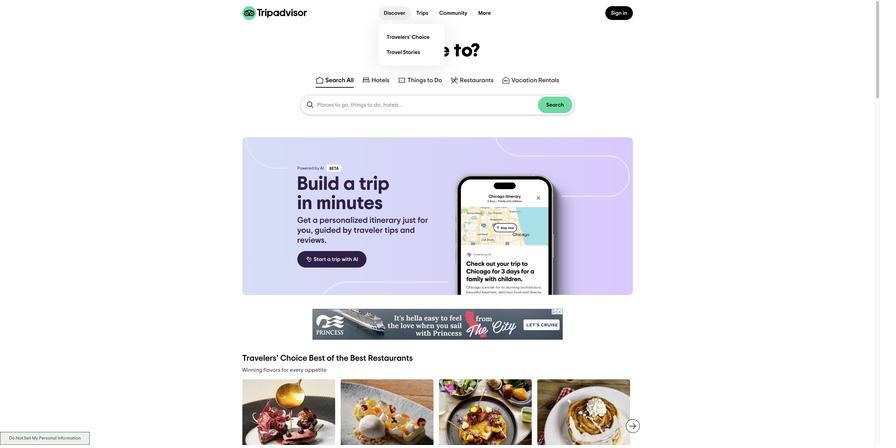 Task type: locate. For each thing, give the bounding box(es) containing it.
0 vertical spatial choice
[[412, 34, 430, 40]]

trip
[[359, 174, 390, 194], [332, 257, 341, 262]]

best
[[309, 354, 325, 363], [351, 354, 367, 363]]

0 horizontal spatial trip
[[332, 257, 341, 262]]

build a trip in minutes get a personalized itinerary just for you, guided by traveler tips and reviews.
[[298, 174, 429, 245]]

for left every
[[282, 368, 289, 373]]

in up get
[[298, 194, 313, 213]]

by
[[315, 166, 320, 170], [343, 226, 352, 235]]

1 horizontal spatial choice
[[412, 34, 430, 40]]

do inside button
[[435, 77, 443, 84]]

0 horizontal spatial in
[[298, 194, 313, 213]]

a
[[344, 174, 355, 194], [313, 216, 318, 225], [328, 257, 331, 262]]

in right sign
[[624, 10, 628, 16]]

a right 'build'
[[344, 174, 355, 194]]

0 horizontal spatial a
[[313, 216, 318, 225]]

hotels link
[[362, 76, 390, 84]]

0 vertical spatial ai
[[321, 166, 324, 170]]

1 best from the left
[[309, 354, 325, 363]]

information
[[58, 437, 81, 441]]

1 vertical spatial choice
[[281, 354, 308, 363]]

0 horizontal spatial search
[[326, 77, 346, 84]]

choice for travelers'
[[281, 354, 308, 363]]

1 horizontal spatial do
[[435, 77, 443, 84]]

choice
[[412, 34, 430, 40], [281, 354, 308, 363]]

0 horizontal spatial choice
[[281, 354, 308, 363]]

advertisement region
[[313, 309, 563, 340]]

ai
[[321, 166, 324, 170], [353, 257, 358, 262]]

things
[[408, 77, 426, 84]]

0 horizontal spatial best
[[309, 354, 325, 363]]

1 horizontal spatial a
[[328, 257, 331, 262]]

for
[[418, 216, 429, 225], [282, 368, 289, 373]]

0 vertical spatial by
[[315, 166, 320, 170]]

every
[[290, 368, 304, 373]]

choice inside menu
[[412, 34, 430, 40]]

0 vertical spatial do
[[435, 77, 443, 84]]

trip inside button
[[332, 257, 341, 262]]

search inside tab list
[[326, 77, 346, 84]]

menu
[[379, 24, 445, 65]]

more button
[[473, 6, 497, 20]]

0 vertical spatial in
[[624, 10, 628, 16]]

1 vertical spatial trip
[[332, 257, 341, 262]]

choice up where
[[412, 34, 430, 40]]

0 vertical spatial a
[[344, 174, 355, 194]]

search button
[[539, 97, 573, 113]]

do not sell my personal information
[[9, 437, 81, 441]]

search down rentals
[[547, 102, 565, 108]]

minutes
[[317, 194, 383, 213]]

search
[[326, 77, 346, 84], [547, 102, 565, 108]]

travel stories link
[[384, 45, 439, 60]]

0 vertical spatial trip
[[359, 174, 390, 194]]

0 horizontal spatial restaurants
[[368, 354, 413, 363]]

a inside button
[[328, 257, 331, 262]]

0 vertical spatial search
[[326, 77, 346, 84]]

in
[[624, 10, 628, 16], [298, 194, 313, 213]]

not
[[16, 437, 23, 441]]

things to do button
[[397, 75, 444, 88]]

1 vertical spatial by
[[343, 226, 352, 235]]

0 vertical spatial for
[[418, 216, 429, 225]]

do left not
[[9, 437, 15, 441]]

build
[[298, 174, 340, 194]]

search left the all
[[326, 77, 346, 84]]

0 horizontal spatial ai
[[321, 166, 324, 170]]

where to?
[[395, 42, 481, 60]]

ai right with
[[353, 257, 358, 262]]

best up the appetite
[[309, 354, 325, 363]]

1 horizontal spatial trip
[[359, 174, 390, 194]]

for right the just
[[418, 216, 429, 225]]

search inside search box
[[547, 102, 565, 108]]

things to do link
[[398, 76, 443, 84]]

trip inside build a trip in minutes get a personalized itinerary just for you, guided by traveler tips and reviews.
[[359, 174, 390, 194]]

1 horizontal spatial by
[[343, 226, 352, 235]]

0 horizontal spatial for
[[282, 368, 289, 373]]

hotels button
[[361, 75, 391, 88]]

in inside build a trip in minutes get a personalized itinerary just for you, guided by traveler tips and reviews.
[[298, 194, 313, 213]]

Search search field
[[301, 95, 575, 115], [317, 102, 539, 108]]

2 horizontal spatial a
[[344, 174, 355, 194]]

vacation
[[512, 77, 538, 84]]

1 horizontal spatial for
[[418, 216, 429, 225]]

a right get
[[313, 216, 318, 225]]

travelers' choice
[[387, 34, 430, 40]]

vacation rentals button
[[501, 75, 561, 88]]

discover button
[[379, 6, 411, 20]]

choice for travelers'
[[412, 34, 430, 40]]

trip for ai
[[332, 257, 341, 262]]

1 horizontal spatial in
[[624, 10, 628, 16]]

by down personalized
[[343, 226, 352, 235]]

best right the
[[351, 354, 367, 363]]

travelers' choice best of the best restaurants
[[242, 354, 413, 363]]

guided
[[315, 226, 341, 235]]

restaurants button
[[449, 75, 495, 88]]

0 horizontal spatial do
[[9, 437, 15, 441]]

trips button
[[411, 6, 434, 20]]

tab list
[[0, 73, 876, 89]]

travelers' choice link
[[384, 30, 439, 45]]

next image
[[629, 422, 638, 431]]

appetite
[[305, 368, 327, 373]]

a right start
[[328, 257, 331, 262]]

choice up every
[[281, 354, 308, 363]]

hotels
[[372, 77, 390, 84]]

with
[[342, 257, 352, 262]]

1 vertical spatial search
[[547, 102, 565, 108]]

1 vertical spatial for
[[282, 368, 289, 373]]

restaurants
[[460, 77, 494, 84], [368, 354, 413, 363]]

previous image
[[238, 422, 247, 431]]

ai left beta
[[321, 166, 324, 170]]

do
[[435, 77, 443, 84], [9, 437, 15, 441]]

powered
[[298, 166, 314, 170]]

by right powered
[[315, 166, 320, 170]]

tab list containing search all
[[0, 73, 876, 89]]

1 vertical spatial do
[[9, 437, 15, 441]]

1 horizontal spatial search
[[547, 102, 565, 108]]

a for build
[[344, 174, 355, 194]]

get
[[298, 216, 311, 225]]

restaurants inside button
[[460, 77, 494, 84]]

community
[[440, 10, 468, 16]]

2 vertical spatial a
[[328, 257, 331, 262]]

1 vertical spatial in
[[298, 194, 313, 213]]

a for start
[[328, 257, 331, 262]]

search search field containing search
[[301, 95, 575, 115]]

community button
[[434, 6, 473, 20]]

reviews.
[[298, 236, 327, 245]]

1 vertical spatial ai
[[353, 257, 358, 262]]

do right the to
[[435, 77, 443, 84]]

2 best from the left
[[351, 354, 367, 363]]

powered by ai
[[298, 166, 324, 170]]

more
[[479, 10, 492, 16]]

rentals
[[539, 77, 560, 84]]

0 vertical spatial restaurants
[[460, 77, 494, 84]]

all
[[347, 77, 354, 84]]

1 horizontal spatial ai
[[353, 257, 358, 262]]

0 horizontal spatial by
[[315, 166, 320, 170]]

1 horizontal spatial best
[[351, 354, 367, 363]]

stories
[[403, 49, 421, 55]]

1 horizontal spatial restaurants
[[460, 77, 494, 84]]



Task type: describe. For each thing, give the bounding box(es) containing it.
my
[[32, 437, 38, 441]]

flavors
[[264, 368, 281, 373]]

trips
[[417, 10, 429, 16]]

travelers'
[[242, 354, 279, 363]]

tripadvisor image
[[242, 6, 307, 20]]

sign
[[612, 10, 622, 16]]

winning
[[242, 368, 262, 373]]

where
[[395, 42, 451, 60]]

search for search
[[547, 102, 565, 108]]

tips
[[385, 226, 399, 235]]

personalized
[[320, 216, 368, 225]]

do not sell my personal information button
[[0, 432, 90, 445]]

winning flavors for every appetite
[[242, 368, 327, 373]]

itinerary
[[370, 216, 401, 225]]

search image
[[306, 101, 315, 109]]

1 vertical spatial restaurants
[[368, 354, 413, 363]]

trip for minutes
[[359, 174, 390, 194]]

to?
[[454, 42, 481, 60]]

ai inside button
[[353, 257, 358, 262]]

start a trip with ai
[[314, 257, 358, 262]]

by inside build a trip in minutes get a personalized itinerary just for you, guided by traveler tips and reviews.
[[343, 226, 352, 235]]

to
[[428, 77, 434, 84]]

1 vertical spatial a
[[313, 216, 318, 225]]

just
[[403, 216, 416, 225]]

sign in link
[[606, 6, 633, 20]]

traveler
[[354, 226, 383, 235]]

the
[[337, 354, 349, 363]]

do inside 'button'
[[9, 437, 15, 441]]

travel stories
[[387, 49, 421, 55]]

start a trip with ai button
[[298, 251, 367, 268]]

search all
[[326, 77, 354, 84]]

search all button
[[315, 75, 355, 88]]

things to do
[[408, 77, 443, 84]]

vacation rentals
[[512, 77, 560, 84]]

menu containing travelers' choice
[[379, 24, 445, 65]]

travel
[[387, 49, 402, 55]]

of
[[327, 354, 335, 363]]

discover
[[384, 10, 406, 16]]

restaurants link
[[451, 76, 494, 84]]

and
[[401, 226, 415, 235]]

sign in
[[612, 10, 628, 16]]

sell
[[24, 437, 31, 441]]

vacation rentals link
[[502, 76, 560, 84]]

you,
[[298, 226, 313, 235]]

start
[[314, 257, 326, 262]]

search for search all
[[326, 77, 346, 84]]

in inside sign in link
[[624, 10, 628, 16]]

personal
[[39, 437, 57, 441]]

travelers'
[[387, 34, 411, 40]]

for inside build a trip in minutes get a personalized itinerary just for you, guided by traveler tips and reviews.
[[418, 216, 429, 225]]

beta
[[330, 167, 339, 171]]



Task type: vqa. For each thing, say whether or not it's contained in the screenshot.
Suite within the Ship : Norwegian Pearl | Suite Sailing Date: 11/28/2023 Departs: Miami
no



